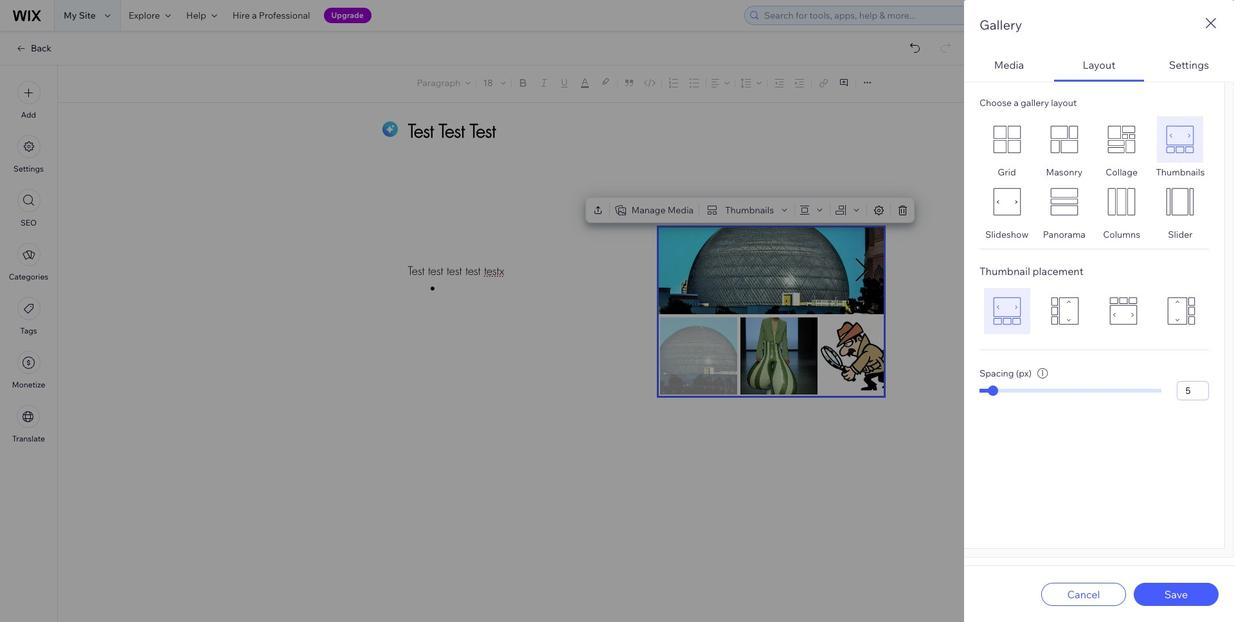 Task type: locate. For each thing, give the bounding box(es) containing it.
0 vertical spatial settings
[[1169, 58, 1209, 71]]

thumbnail placement
[[980, 265, 1084, 278]]

hire a professional link
[[225, 0, 318, 31]]

0 horizontal spatial a
[[252, 10, 257, 21]]

settings
[[1169, 58, 1209, 71], [14, 164, 44, 174]]

testx
[[484, 264, 504, 278]]

a inside tab panel
[[1014, 97, 1019, 109]]

slideshow
[[986, 229, 1029, 240]]

1 horizontal spatial settings button
[[1144, 50, 1234, 82]]

thumbnail
[[980, 265, 1031, 278]]

0 vertical spatial media
[[994, 58, 1024, 71]]

0 vertical spatial list box
[[980, 116, 1209, 240]]

1 vertical spatial list box
[[980, 288, 1209, 334]]

1 horizontal spatial settings
[[1169, 58, 1209, 71]]

monetize
[[12, 380, 45, 390]]

gallery
[[1021, 97, 1049, 109]]

1 vertical spatial settings
[[14, 164, 44, 174]]

a inside "link"
[[252, 10, 257, 21]]

None number field
[[1177, 381, 1209, 401]]

a right hire
[[252, 10, 257, 21]]

1 horizontal spatial a
[[1014, 97, 1019, 109]]

translate button
[[12, 405, 45, 444]]

list box
[[980, 116, 1209, 240], [980, 288, 1209, 334]]

hire
[[233, 10, 250, 21]]

save
[[1165, 588, 1188, 601]]

my
[[64, 10, 77, 21]]

a left gallery
[[1014, 97, 1019, 109]]

collage
[[1106, 167, 1138, 178]]

upgrade
[[331, 10, 364, 20]]

None range field
[[980, 389, 1162, 393]]

upgrade button
[[324, 8, 371, 23]]

seo
[[21, 218, 37, 228]]

tab list containing media
[[964, 50, 1234, 558]]

explore
[[129, 10, 160, 21]]

settings up notes button
[[1169, 58, 1209, 71]]

manage
[[632, 204, 666, 216]]

1 horizontal spatial media
[[994, 58, 1024, 71]]

1 vertical spatial a
[[1014, 97, 1019, 109]]

0 vertical spatial a
[[252, 10, 257, 21]]

cancel button
[[1042, 583, 1126, 606]]

0 horizontal spatial thumbnails
[[725, 204, 774, 216]]

paragraph
[[417, 77, 461, 89]]

1 horizontal spatial thumbnails
[[1156, 167, 1205, 178]]

none range field inside layout tab panel
[[980, 389, 1162, 393]]

1 vertical spatial thumbnails
[[725, 204, 774, 216]]

2 list box from the top
[[980, 288, 1209, 334]]

a
[[252, 10, 257, 21], [1014, 97, 1019, 109]]

0 vertical spatial thumbnails
[[1156, 167, 1205, 178]]

a for professional
[[252, 10, 257, 21]]

my site
[[64, 10, 96, 21]]

masonry
[[1046, 167, 1083, 178]]

none number field inside layout tab panel
[[1177, 381, 1209, 401]]

test
[[428, 264, 443, 278], [447, 264, 462, 278], [466, 264, 481, 278]]

list box for thumbnail placement
[[980, 288, 1209, 334]]

settings up seo button
[[14, 164, 44, 174]]

media up choose
[[994, 58, 1024, 71]]

0 horizontal spatial settings
[[14, 164, 44, 174]]

settings button
[[1144, 50, 1234, 82], [14, 135, 44, 174]]

media
[[994, 58, 1024, 71], [668, 204, 694, 216]]

1 horizontal spatial test
[[447, 264, 462, 278]]

menu
[[0, 73, 57, 451]]

media right manage
[[668, 204, 694, 216]]

1 vertical spatial media
[[668, 204, 694, 216]]

1 list box from the top
[[980, 116, 1209, 240]]

tab list
[[964, 50, 1234, 558]]

thumbnails
[[1156, 167, 1205, 178], [725, 204, 774, 216]]

region
[[659, 228, 898, 396]]

thumbnails inside 'button'
[[725, 204, 774, 216]]

0 horizontal spatial test
[[428, 264, 443, 278]]

save button
[[1134, 583, 1219, 606]]

Search for tools, apps, help & more... field
[[761, 6, 1058, 24]]

0 horizontal spatial settings button
[[14, 135, 44, 174]]

list box containing grid
[[980, 116, 1209, 240]]

gallery
[[980, 17, 1022, 33]]

categories
[[9, 272, 48, 282]]

seo button
[[17, 189, 40, 228]]

placement
[[1033, 265, 1084, 278]]

media button
[[964, 50, 1054, 82]]

2 horizontal spatial test
[[466, 264, 481, 278]]



Task type: vqa. For each thing, say whether or not it's contained in the screenshot.
first test from left
yes



Task type: describe. For each thing, give the bounding box(es) containing it.
test test test test testx
[[408, 264, 504, 278]]

cancel
[[1068, 588, 1100, 601]]

layout
[[1051, 97, 1077, 109]]

menu containing add
[[0, 73, 57, 451]]

categories button
[[9, 243, 48, 282]]

choose a gallery layout
[[980, 97, 1077, 109]]

spacing
[[980, 368, 1014, 379]]

add
[[21, 110, 36, 120]]

slider
[[1168, 229, 1193, 240]]

back
[[31, 42, 52, 54]]

manage media button
[[612, 201, 696, 219]]

monetize button
[[12, 351, 45, 390]]

thumbnails button
[[702, 201, 792, 219]]

test
[[408, 264, 425, 278]]

grid
[[998, 167, 1016, 178]]

1 vertical spatial settings button
[[14, 135, 44, 174]]

translate
[[12, 434, 45, 444]]

manage media
[[632, 204, 694, 216]]

notes button
[[1167, 75, 1219, 93]]

media inside tab list
[[994, 58, 1024, 71]]

hire a professional
[[233, 10, 310, 21]]

add button
[[17, 81, 40, 120]]

0 vertical spatial settings button
[[1144, 50, 1234, 82]]

(px)
[[1016, 368, 1032, 379]]

spacing (px)
[[980, 368, 1032, 379]]

layout button
[[1054, 50, 1144, 82]]

help
[[186, 10, 206, 21]]

1 test from the left
[[428, 264, 443, 278]]

Add a Catchy Title text field
[[408, 119, 869, 143]]

list box for choose a gallery layout
[[980, 116, 1209, 240]]

layout
[[1083, 58, 1116, 71]]

professional
[[259, 10, 310, 21]]

2 test from the left
[[447, 264, 462, 278]]

notes
[[1190, 78, 1215, 90]]

paragraph button
[[414, 74, 473, 92]]

tags button
[[17, 297, 40, 336]]

tags
[[20, 326, 37, 336]]

back button
[[15, 42, 52, 54]]

help button
[[179, 0, 225, 31]]

panorama
[[1043, 229, 1086, 240]]

a for gallery
[[1014, 97, 1019, 109]]

columns
[[1103, 229, 1141, 240]]

settings inside menu
[[14, 164, 44, 174]]

3 test from the left
[[466, 264, 481, 278]]

thumbnails inside list box
[[1156, 167, 1205, 178]]

choose
[[980, 97, 1012, 109]]

layout tab panel
[[964, 82, 1234, 558]]

site
[[79, 10, 96, 21]]

0 horizontal spatial media
[[668, 204, 694, 216]]



